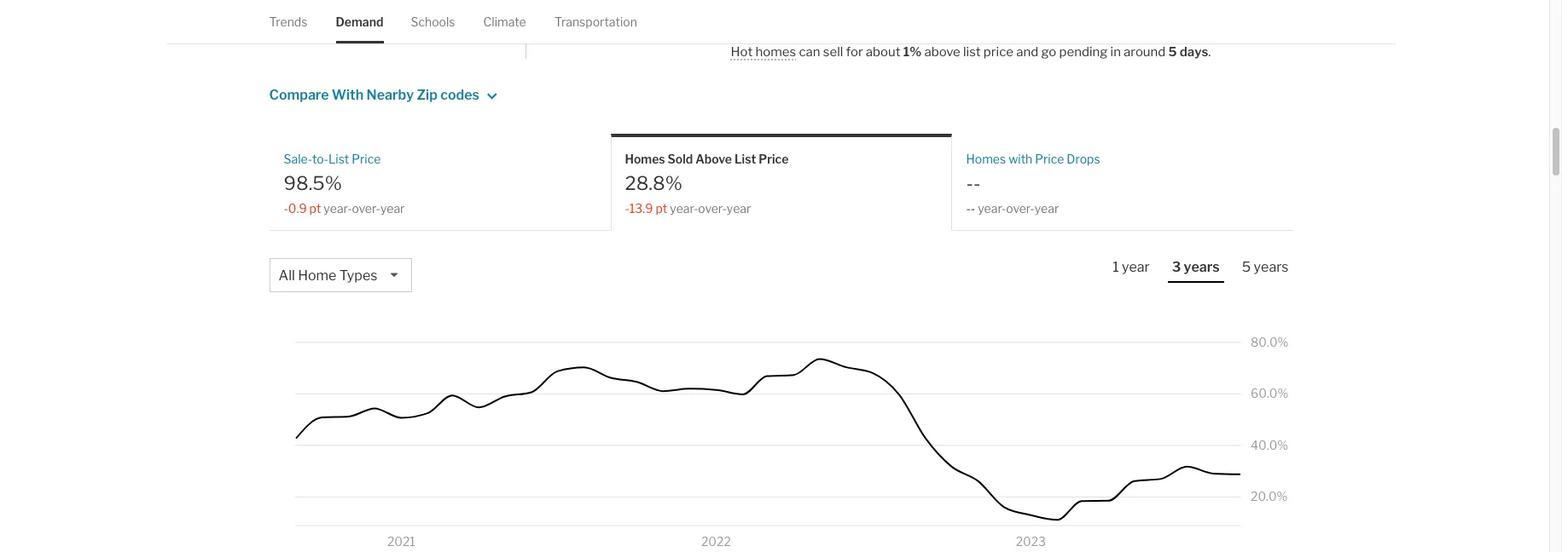 Task type: locate. For each thing, give the bounding box(es) containing it.
about
[[866, 44, 901, 60]]

1 horizontal spatial year-
[[670, 201, 698, 215]]

homes inside homes sold above list price 28.8% -13.9 pt year-over-year
[[625, 152, 665, 166]]

2 pt from the left
[[656, 201, 667, 215]]

0 horizontal spatial years
[[1184, 259, 1220, 275]]

redfin
[[549, 19, 586, 33]]

1 horizontal spatial 5
[[1242, 259, 1251, 275]]

years inside button
[[1254, 259, 1289, 275]]

pt right 0.9 at the left top of the page
[[309, 201, 321, 215]]

competitive
[[624, 1, 715, 18]]

go
[[1041, 44, 1056, 60]]

sell
[[823, 44, 843, 60]]

year
[[380, 201, 405, 215], [727, 201, 751, 215], [1035, 201, 1059, 215], [1122, 259, 1150, 275]]

2 homes from the left
[[966, 152, 1006, 166]]

2 years from the left
[[1254, 259, 1289, 275]]

5 years button
[[1238, 258, 1293, 281]]

climate link
[[483, 0, 526, 44]]

years inside button
[[1184, 259, 1220, 275]]

3 over- from the left
[[1006, 201, 1035, 215]]

0 horizontal spatial list
[[328, 152, 349, 166]]

2 list from the left
[[734, 152, 756, 166]]

years right 3
[[1184, 259, 1220, 275]]

homes with price drops -- -- year-over-year
[[966, 152, 1100, 215]]

can
[[799, 44, 820, 60]]

compare with nearby zip codes
[[269, 87, 479, 103]]

1 horizontal spatial years
[[1254, 259, 1289, 275]]

price
[[984, 44, 1014, 60]]

homes up 28.8%
[[625, 152, 665, 166]]

homes
[[625, 152, 665, 166], [966, 152, 1006, 166]]

1 horizontal spatial over-
[[698, 201, 727, 215]]

1 over- from the left
[[352, 201, 380, 215]]

list
[[963, 44, 981, 60]]

in
[[1110, 44, 1121, 60]]

1 horizontal spatial pt
[[656, 201, 667, 215]]

over-
[[352, 201, 380, 215], [698, 201, 727, 215], [1006, 201, 1035, 215]]

- inside homes sold above list price 28.8% -13.9 pt year-over-year
[[625, 201, 629, 215]]

years right the 3 years
[[1254, 259, 1289, 275]]

year- inside sale-to-list price 98.5% -0.9 pt year-over-year
[[324, 201, 352, 215]]

5 left days
[[1168, 44, 1177, 60]]

2 price from the left
[[759, 152, 789, 166]]

price right with at the top right of the page
[[1035, 152, 1064, 166]]

price
[[352, 152, 381, 166], [759, 152, 789, 166], [1035, 152, 1064, 166]]

price inside homes sold above list price 28.8% -13.9 pt year-over-year
[[759, 152, 789, 166]]

years for 5 years
[[1254, 259, 1289, 275]]

3 year- from the left
[[978, 201, 1006, 215]]

price inside 'homes with price drops -- -- year-over-year'
[[1035, 152, 1064, 166]]

home
[[298, 268, 336, 284]]

year- inside 'homes with price drops -- -- year-over-year'
[[978, 201, 1006, 215]]

0 vertical spatial 5
[[1168, 44, 1177, 60]]

2 horizontal spatial year-
[[978, 201, 1006, 215]]

year- for --
[[978, 201, 1006, 215]]

-
[[966, 173, 973, 195], [973, 173, 980, 195], [284, 201, 288, 215], [625, 201, 629, 215], [966, 201, 971, 215], [971, 201, 975, 215]]

years
[[1184, 259, 1220, 275], [1254, 259, 1289, 275]]

codes
[[440, 87, 479, 103]]

2 year- from the left
[[670, 201, 698, 215]]

2 horizontal spatial over-
[[1006, 201, 1035, 215]]

1 horizontal spatial price
[[759, 152, 789, 166]]

pt right 13.9
[[656, 201, 667, 215]]

with
[[1009, 152, 1033, 166]]

0 horizontal spatial over-
[[352, 201, 380, 215]]

5 years
[[1242, 259, 1289, 275]]

hot homes can  sell for about 1% above list price and  go pending in around 5 days .
[[731, 44, 1211, 60]]

over- down above
[[698, 201, 727, 215]]

0 horizontal spatial year-
[[324, 201, 352, 215]]

compare
[[269, 87, 329, 103]]

pending
[[1059, 44, 1108, 60]]

price right above
[[759, 152, 789, 166]]

over- inside sale-to-list price 98.5% -0.9 pt year-over-year
[[352, 201, 380, 215]]

over- up types
[[352, 201, 380, 215]]

hot
[[731, 44, 753, 60]]

pt
[[309, 201, 321, 215], [656, 201, 667, 215]]

year-
[[324, 201, 352, 215], [670, 201, 698, 215], [978, 201, 1006, 215]]

homes left with at the top right of the page
[[966, 152, 1006, 166]]

drops
[[1067, 152, 1100, 166]]

2 over- from the left
[[698, 201, 727, 215]]

year inside 'homes with price drops -- -- year-over-year'
[[1035, 201, 1059, 215]]

1 years from the left
[[1184, 259, 1220, 275]]

1%
[[903, 44, 922, 60]]

1 list from the left
[[328, 152, 349, 166]]

over- inside homes sold above list price 28.8% -13.9 pt year-over-year
[[698, 201, 727, 215]]

list right above
[[734, 152, 756, 166]]

1 horizontal spatial homes
[[966, 152, 1006, 166]]

over- inside 'homes with price drops -- -- year-over-year'
[[1006, 201, 1035, 215]]

1 year- from the left
[[324, 201, 352, 215]]

3 price from the left
[[1035, 152, 1064, 166]]

price right to-
[[352, 152, 381, 166]]

1 price from the left
[[352, 152, 381, 166]]

transportation
[[555, 15, 637, 29]]

transportation link
[[555, 0, 637, 44]]

3
[[1172, 259, 1181, 275]]

homes sold above list price 28.8% -13.9 pt year-over-year
[[625, 152, 789, 215]]

0.9
[[288, 201, 307, 215]]

2 horizontal spatial price
[[1035, 152, 1064, 166]]

all
[[279, 268, 295, 284]]

1 homes from the left
[[625, 152, 665, 166]]

homes inside 'homes with price drops -- -- year-over-year'
[[966, 152, 1006, 166]]

over- for 98.5%
[[352, 201, 380, 215]]

5
[[1168, 44, 1177, 60], [1242, 259, 1251, 275]]

over- down with at the top right of the page
[[1006, 201, 1035, 215]]

5 right the 3 years
[[1242, 259, 1251, 275]]

1 vertical spatial 5
[[1242, 259, 1251, 275]]

0 horizontal spatial price
[[352, 152, 381, 166]]

1 horizontal spatial list
[[734, 152, 756, 166]]

list
[[328, 152, 349, 166], [734, 152, 756, 166]]

0 horizontal spatial pt
[[309, 201, 321, 215]]

0 horizontal spatial homes
[[625, 152, 665, 166]]

demand
[[336, 15, 383, 29]]

pt inside sale-to-list price 98.5% -0.9 pt year-over-year
[[309, 201, 321, 215]]

1 pt from the left
[[309, 201, 321, 215]]

list up 98.5%
[[328, 152, 349, 166]]



Task type: describe. For each thing, give the bounding box(es) containing it.
climate
[[483, 15, 526, 29]]

list inside sale-to-list price 98.5% -0.9 pt year-over-year
[[328, 152, 349, 166]]

all home types
[[279, 268, 377, 284]]

nearby
[[366, 87, 414, 103]]

compete
[[588, 19, 640, 33]]

score
[[643, 19, 675, 33]]

with
[[332, 87, 364, 103]]

somewhat
[[542, 1, 621, 18]]

- inside sale-to-list price 98.5% -0.9 pt year-over-year
[[284, 201, 288, 215]]

sale-
[[284, 152, 312, 166]]

3 years button
[[1168, 258, 1224, 283]]

year- inside homes sold above list price 28.8% -13.9 pt year-over-year
[[670, 201, 698, 215]]

trends
[[269, 15, 307, 29]]

sold
[[668, 152, 693, 166]]

list inside homes sold above list price 28.8% -13.9 pt year-over-year
[[734, 152, 756, 166]]

days
[[1180, 44, 1208, 60]]

.
[[1208, 44, 1211, 60]]

over- for --
[[1006, 201, 1035, 215]]

pt inside homes sold above list price 28.8% -13.9 pt year-over-year
[[656, 201, 667, 215]]

types
[[339, 268, 377, 284]]

sale-to-list price 98.5% -0.9 pt year-over-year
[[284, 152, 405, 215]]

demand link
[[336, 0, 383, 44]]

schools
[[411, 15, 455, 29]]

year inside sale-to-list price 98.5% -0.9 pt year-over-year
[[380, 201, 405, 215]]

trends link
[[269, 0, 307, 44]]

0 horizontal spatial 5
[[1168, 44, 1177, 60]]

above
[[696, 152, 732, 166]]

1
[[1113, 259, 1119, 275]]

1 year button
[[1108, 258, 1154, 281]]

year- for 98.5%
[[324, 201, 352, 215]]

year inside button
[[1122, 259, 1150, 275]]

above
[[924, 44, 960, 60]]

5 inside button
[[1242, 259, 1251, 275]]

homes
[[755, 44, 796, 60]]

and
[[1016, 44, 1038, 60]]

13.9
[[629, 201, 653, 215]]

zip
[[417, 87, 438, 103]]

homes for -
[[966, 152, 1006, 166]]

price inside sale-to-list price 98.5% -0.9 pt year-over-year
[[352, 152, 381, 166]]

schools link
[[411, 0, 455, 44]]

homes for 28.8%
[[625, 152, 665, 166]]

years for 3 years
[[1184, 259, 1220, 275]]

to-
[[312, 152, 328, 166]]

66
[[455, 8, 484, 37]]

28.8%
[[625, 173, 682, 195]]

around
[[1124, 44, 1166, 60]]

1 year
[[1113, 259, 1150, 275]]

somewhat competitive redfin compete score
[[542, 1, 715, 33]]

year inside homes sold above list price 28.8% -13.9 pt year-over-year
[[727, 201, 751, 215]]

98.5%
[[284, 173, 342, 195]]

for
[[846, 44, 863, 60]]

3 years
[[1172, 259, 1220, 275]]



Task type: vqa. For each thing, say whether or not it's contained in the screenshot.
customer
no



